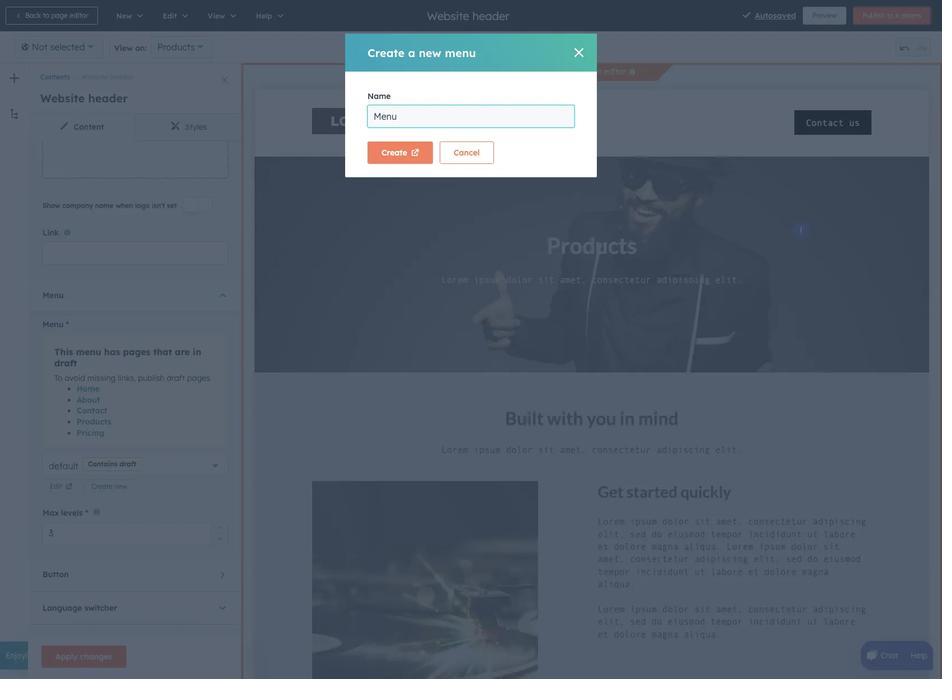 Task type: vqa. For each thing, say whether or not it's contained in the screenshot.
Create a new menu's Create
yes



Task type: describe. For each thing, give the bounding box(es) containing it.
menu button
[[43, 279, 228, 312]]

create for create
[[382, 148, 407, 158]]

publish
[[863, 11, 885, 20]]

0 horizontal spatial close image
[[221, 77, 228, 83]]

home
[[77, 384, 100, 394]]

default
[[49, 460, 78, 472]]

website header button
[[70, 73, 134, 81]]

0 vertical spatial website
[[427, 9, 469, 23]]

back to page editor button
[[6, 7, 98, 25]]

in
[[193, 346, 201, 357]]

back to page editor
[[25, 11, 88, 20]]

when
[[116, 201, 133, 210]]

contents
[[40, 73, 70, 81]]

close image inside create a new menu dialog
[[575, 48, 584, 57]]

create for create new
[[91, 483, 112, 491]]

menu inside this menu has pages that are in draft to avoid missing links, publish draft pages. home about contact products pricing
[[76, 346, 101, 357]]

apply changes button
[[41, 646, 126, 668]]

not
[[32, 41, 48, 53]]

create button
[[368, 142, 433, 164]]

1 autosaved button from the left
[[743, 9, 796, 22]]

name
[[368, 91, 391, 101]]

contact link
[[77, 406, 107, 416]]

set
[[167, 201, 177, 210]]

back
[[25, 11, 41, 20]]

group containing publish to
[[853, 7, 931, 25]]

create a new menu dialog
[[345, 34, 597, 177]]

about
[[77, 395, 100, 405]]

content
[[74, 122, 104, 132]]

website inside navigation
[[81, 73, 108, 81]]

not selected
[[32, 41, 85, 53]]

publish
[[138, 373, 164, 383]]

contact
[[77, 406, 107, 416]]

levels
[[61, 508, 83, 518]]

menu inside dialog
[[445, 46, 476, 60]]

2 menu from the top
[[43, 319, 64, 329]]

1 horizontal spatial editor
[[604, 67, 626, 77]]

chat
[[881, 651, 899, 661]]

name
[[95, 201, 114, 210]]

to for back
[[43, 11, 49, 20]]

show
[[43, 201, 60, 210]]

company
[[62, 201, 93, 210]]

edit button
[[43, 480, 80, 494]]

global content editor
[[548, 67, 626, 77]]

avoid
[[65, 373, 85, 383]]

preview button
[[803, 7, 847, 25]]

6
[[896, 11, 900, 20]]

edit
[[50, 483, 62, 491]]

preview
[[813, 11, 837, 20]]

help
[[911, 651, 928, 661]]

styles link
[[135, 114, 242, 140]]

create new button
[[84, 480, 134, 494]]

that
[[153, 346, 172, 357]]

on:
[[135, 43, 147, 53]]

editor inside button
[[70, 11, 88, 20]]

enjoying
[[6, 651, 37, 661]]

link
[[43, 228, 59, 238]]

create new
[[91, 483, 127, 491]]

new inside dialog
[[419, 46, 442, 60]]

the
[[39, 651, 51, 661]]

this
[[54, 346, 73, 357]]

cancel button
[[440, 142, 494, 164]]

to for publish
[[887, 11, 894, 20]]

has
[[104, 346, 120, 357]]

0 vertical spatial header
[[473, 9, 510, 23]]

max levels
[[43, 508, 83, 518]]

contents button
[[40, 73, 70, 81]]

products inside products popup button
[[157, 41, 195, 53]]



Task type: locate. For each thing, give the bounding box(es) containing it.
0 horizontal spatial menu
[[76, 346, 101, 357]]

0 horizontal spatial products
[[77, 417, 111, 427]]

1 vertical spatial menu
[[43, 319, 64, 329]]

menu inside dropdown button
[[43, 291, 64, 301]]

0 vertical spatial close image
[[575, 48, 584, 57]]

1 vertical spatial header
[[110, 73, 134, 81]]

0 horizontal spatial to
[[43, 11, 49, 20]]

0 horizontal spatial editor
[[70, 11, 88, 20]]

1 horizontal spatial menu
[[445, 46, 476, 60]]

1 vertical spatial products
[[77, 417, 111, 427]]

draft up to
[[54, 357, 77, 369]]

0 vertical spatial website header
[[427, 9, 510, 23]]

content
[[574, 67, 602, 77]]

create for create a new menu
[[368, 46, 405, 60]]

2 vertical spatial create
[[91, 483, 112, 491]]

products down contact
[[77, 417, 111, 427]]

new down contains draft
[[114, 483, 127, 491]]

tab list
[[29, 114, 242, 141]]

selected
[[50, 41, 85, 53]]

changes
[[80, 652, 112, 662]]

to
[[54, 373, 63, 383]]

menu
[[445, 46, 476, 60], [76, 346, 101, 357]]

to
[[43, 11, 49, 20], [887, 11, 894, 20]]

1 horizontal spatial products
[[157, 41, 195, 53]]

menu right the a
[[445, 46, 476, 60]]

editor right content
[[604, 67, 626, 77]]

home link
[[77, 384, 100, 394]]

to right back
[[43, 11, 49, 20]]

1 vertical spatial new
[[114, 483, 127, 491]]

0 vertical spatial editor
[[70, 11, 88, 20]]

1 vertical spatial menu
[[76, 346, 101, 357]]

contains
[[88, 460, 118, 468]]

3 text field
[[43, 522, 228, 544]]

pricing link
[[77, 428, 104, 438]]

button
[[43, 570, 69, 580]]

caret image
[[217, 572, 228, 579]]

global
[[548, 67, 572, 77]]

2 to from the left
[[887, 11, 894, 20]]

autosaved button
[[743, 9, 796, 22], [755, 9, 796, 22]]

0 vertical spatial menu
[[43, 291, 64, 301]]

new inside button
[[114, 483, 127, 491]]

Name text field
[[368, 105, 575, 128]]

1 horizontal spatial draft
[[120, 460, 136, 468]]

links,
[[118, 373, 136, 383]]

autosaved
[[755, 11, 796, 21]]

draft left pages.
[[167, 373, 185, 383]]

isn't
[[152, 201, 165, 210]]

page
[[51, 11, 68, 20]]

apply changes
[[55, 652, 112, 662]]

close image
[[575, 48, 584, 57], [221, 77, 228, 83]]

products link
[[77, 417, 111, 427]]

assets
[[902, 11, 922, 20]]

enjoying the beta?
[[6, 651, 74, 661]]

new
[[419, 46, 442, 60], [114, 483, 127, 491]]

menu left has
[[76, 346, 101, 357]]

are
[[175, 346, 190, 357]]

max
[[43, 508, 59, 518]]

view on:
[[114, 43, 147, 53]]

2 horizontal spatial draft
[[167, 373, 185, 383]]

apply
[[55, 652, 78, 662]]

logo
[[135, 201, 150, 210]]

website up create a new menu
[[427, 9, 469, 23]]

styles
[[185, 122, 207, 132]]

1 vertical spatial editor
[[604, 67, 626, 77]]

draft right contains
[[120, 460, 136, 468]]

beta?
[[53, 651, 74, 661]]

pages.
[[187, 373, 212, 383]]

website header inside navigation
[[81, 73, 134, 81]]

to inside button
[[43, 11, 49, 20]]

publish to 6 assets
[[863, 11, 922, 20]]

2 vertical spatial draft
[[120, 460, 136, 468]]

products
[[157, 41, 195, 53], [77, 417, 111, 427]]

thumbsup image
[[81, 652, 91, 662]]

contains draft
[[88, 460, 136, 468]]

tab list containing content
[[29, 114, 242, 141]]

0 horizontal spatial new
[[114, 483, 127, 491]]

1 vertical spatial website header
[[81, 73, 134, 81]]

1 horizontal spatial close image
[[575, 48, 584, 57]]

products right on:
[[157, 41, 195, 53]]

about link
[[77, 395, 100, 405]]

show company name when logo isn't set
[[43, 201, 177, 210]]

new right the a
[[419, 46, 442, 60]]

1 horizontal spatial new
[[419, 46, 442, 60]]

products button
[[151, 36, 213, 58]]

create
[[368, 46, 405, 60], [382, 148, 407, 158], [91, 483, 112, 491]]

view
[[114, 43, 133, 53]]

navigation
[[29, 63, 242, 83]]

website header
[[427, 9, 510, 23], [81, 73, 134, 81], [40, 91, 128, 105]]

menu
[[43, 291, 64, 301], [43, 319, 64, 329]]

header
[[473, 9, 510, 23], [110, 73, 134, 81], [88, 91, 128, 105]]

group
[[853, 7, 931, 25], [446, 37, 491, 57], [896, 37, 931, 57], [211, 522, 228, 544]]

editor
[[70, 11, 88, 20], [604, 67, 626, 77]]

1 vertical spatial draft
[[167, 373, 185, 383]]

1 horizontal spatial to
[[887, 11, 894, 20]]

cancel
[[454, 148, 480, 158]]

products inside this menu has pages that are in draft to avoid missing links, publish draft pages. home about contact products pricing
[[77, 417, 111, 427]]

2 vertical spatial website
[[40, 91, 85, 105]]

website
[[427, 9, 469, 23], [81, 73, 108, 81], [40, 91, 85, 105]]

1 vertical spatial website
[[81, 73, 108, 81]]

editor right "page"
[[70, 11, 88, 20]]

enjoying the beta? button
[[0, 642, 133, 670]]

website right contents
[[81, 73, 108, 81]]

pricing
[[77, 428, 104, 438]]

None text field
[[43, 242, 228, 265]]

2 autosaved button from the left
[[755, 9, 796, 22]]

not selected button
[[15, 36, 104, 58]]

1 menu from the top
[[43, 291, 64, 301]]

1 vertical spatial close image
[[221, 77, 228, 83]]

missing
[[87, 373, 116, 383]]

create a new menu
[[368, 46, 476, 60]]

1 vertical spatial create
[[382, 148, 407, 158]]

0 vertical spatial products
[[157, 41, 195, 53]]

thumbsdown image
[[95, 652, 106, 662]]

header inside navigation
[[110, 73, 134, 81]]

this menu has pages that are in draft to avoid missing links, publish draft pages. home about contact products pricing
[[54, 346, 212, 438]]

0 vertical spatial new
[[419, 46, 442, 60]]

2 vertical spatial website header
[[40, 91, 128, 105]]

pages
[[123, 346, 151, 357]]

draft
[[54, 357, 77, 369], [167, 373, 185, 383], [120, 460, 136, 468]]

0 horizontal spatial draft
[[54, 357, 77, 369]]

content link
[[29, 114, 135, 140]]

0 vertical spatial draft
[[54, 357, 77, 369]]

2 vertical spatial header
[[88, 91, 128, 105]]

0 vertical spatial menu
[[445, 46, 476, 60]]

a
[[408, 46, 416, 60]]

caret image
[[219, 290, 226, 301]]

website down contents "button"
[[40, 91, 85, 105]]

navigation containing contents
[[29, 63, 242, 83]]

1 to from the left
[[43, 11, 49, 20]]

to left 6 on the right
[[887, 11, 894, 20]]

0 vertical spatial create
[[368, 46, 405, 60]]



